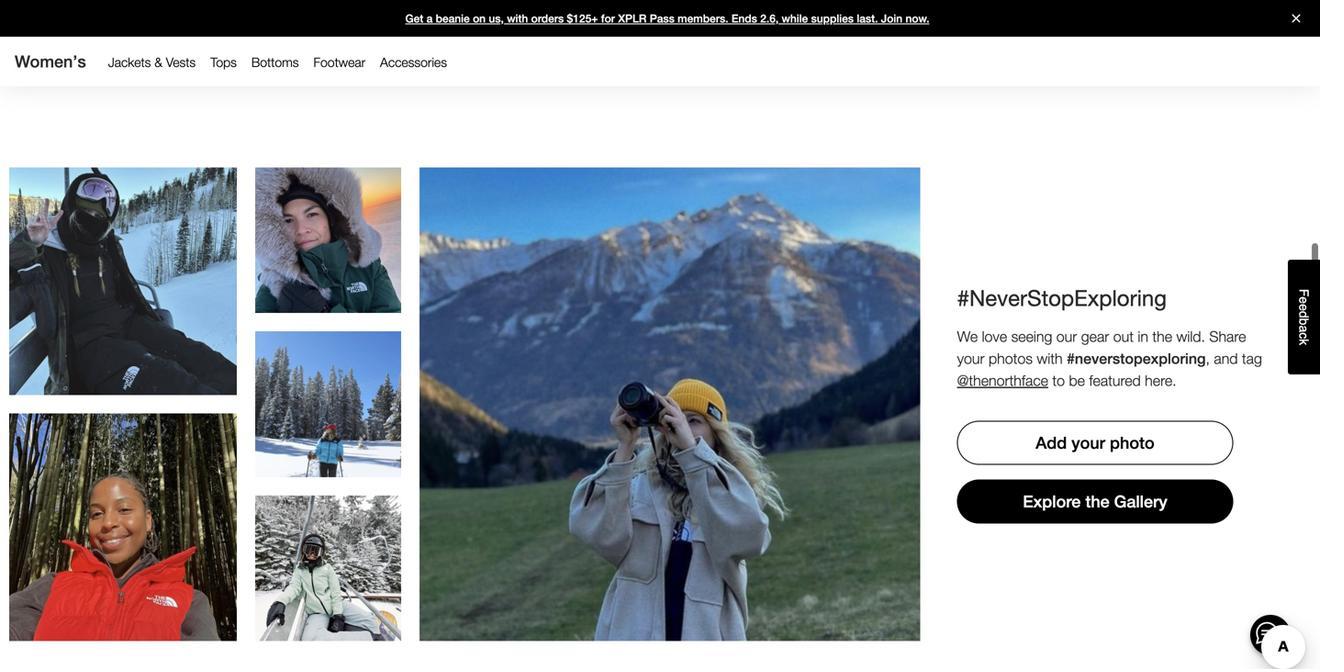 Task type: vqa. For each thing, say whether or not it's contained in the screenshot.
THE 18
yes



Task type: locate. For each thing, give the bounding box(es) containing it.
shop the look down @hechols1121
[[82, 298, 164, 314]]

explore the gallery link
[[957, 480, 1233, 524]]

back on board 🤠 image
[[255, 496, 401, 642]]

us,
[[489, 12, 504, 25]]

we
[[957, 328, 978, 345]]

started the year in the snow image
[[255, 332, 401, 477]]

coverage?
[[198, 0, 340, 4]]

18
[[663, 357, 677, 372]]

shop down the @sammyblizzz
[[287, 578, 318, 594]]

covered.
[[9, 4, 132, 39]]

out
[[1113, 328, 1134, 345]]

get a beanie on us, with orders $125+ for xplr pass members. ends 2.6, while supplies last. join now. link
[[0, 0, 1320, 37]]

0 horizontal spatial jackets
[[46, 46, 96, 63]]

a up k
[[1297, 325, 1312, 333]]

gear
[[1081, 328, 1109, 345]]

for
[[601, 12, 615, 25]]

a right get
[[427, 12, 433, 25]]

weather
[[81, 0, 190, 4]]

1 vertical spatial a
[[1297, 325, 1312, 333]]

#neverstopexploring
[[957, 285, 1167, 311]]

1 vertical spatial your
[[1072, 433, 1105, 453]]

🚨 that time of the year, allready here 🚨
.
.
.
#slovakgirl #mountain #snow #winter #nature #travel #beautifuldestinations #austria image
[[420, 167, 921, 642]]

add your photo
[[1036, 433, 1155, 453]]

boots
[[532, 12, 569, 28]]

jackets left &
[[108, 55, 151, 70]]

shop the look button down the @abbykrage
[[272, 407, 384, 437]]

beanie
[[436, 12, 470, 25]]

b
[[1297, 318, 1312, 325]]

tops button
[[203, 50, 244, 74]]

close image
[[1284, 14, 1308, 22]]

shop the look for @abbykrage
[[287, 414, 369, 429]]

shop winter boots link
[[449, 12, 595, 28]]

@thenorthface
[[957, 372, 1048, 389]]

cold weather coverage? covered. link
[[9, 0, 431, 39]]

shop the look
[[287, 275, 369, 290], [82, 298, 164, 314], [287, 414, 369, 429], [629, 454, 711, 469], [82, 545, 164, 560], [287, 578, 369, 594]]

@abbykrage
[[283, 376, 374, 395]]

the down the @abbykrage
[[322, 414, 341, 429]]

ends
[[732, 12, 757, 25]]

shop the look down @belviealchemy
[[82, 545, 164, 560]]

the down @elsieofthenorth
[[322, 275, 341, 290]]

shop
[[449, 12, 483, 28], [889, 12, 923, 28], [9, 46, 43, 63], [287, 275, 318, 290], [82, 298, 113, 314], [287, 414, 318, 429], [629, 454, 660, 469], [82, 545, 113, 560], [287, 578, 318, 594]]

382
[[318, 211, 339, 226]]

the
[[322, 275, 341, 290], [117, 298, 135, 314], [1153, 328, 1173, 345], [322, 414, 341, 429], [664, 454, 682, 469], [1086, 492, 1110, 511], [117, 545, 135, 560], [322, 578, 341, 594]]

shop down cold
[[9, 46, 43, 63]]

shop the look for @belviealchemy
[[82, 545, 164, 560]]

shop the look down the @sammyblizzz
[[287, 578, 369, 594]]

tops
[[210, 55, 237, 70]]

0 vertical spatial with
[[507, 12, 528, 25]]

our
[[1057, 328, 1077, 345]]

explore
[[1023, 492, 1081, 511]]

be
[[1069, 372, 1085, 389]]

jackets
[[46, 46, 96, 63], [108, 55, 151, 70]]

look down @hechols1121
[[139, 298, 164, 314]]

me 🤝🏾 nature 

🌳🐞🌊🌀☀️ 🍂 🎧🥾 image
[[9, 414, 237, 642]]

look for @abbykrage
[[344, 414, 369, 429]]

shop down @elsieofthenorth
[[287, 275, 318, 290]]

shop winter boots
[[449, 12, 569, 28]]

1 vertical spatial with
[[1037, 350, 1063, 367]]

0 vertical spatial a
[[427, 12, 433, 25]]

shop right last.
[[889, 12, 923, 28]]

the right in
[[1153, 328, 1173, 345]]

look down the @sammyblizzz
[[344, 578, 369, 594]]

shop the look button down @hechols1121
[[67, 288, 179, 324]]

cold weather coverage? covered.
[[9, 0, 340, 39]]

shop the look down @elsieofthenorth
[[287, 275, 369, 290]]

0 horizontal spatial a
[[427, 12, 433, 25]]

jackets down covered.
[[46, 46, 96, 63]]

shop down the @komplikacia
[[629, 454, 660, 469]]

now.
[[906, 12, 930, 25]]

shop the look down the @abbykrage
[[287, 414, 369, 429]]

to
[[1053, 372, 1065, 389]]

with right "us,"
[[507, 12, 528, 25]]

shop down @hechols1121
[[82, 298, 113, 314]]

vests
[[166, 55, 196, 70]]

your right add
[[1072, 433, 1105, 453]]

accessories button
[[373, 50, 454, 74]]

a
[[427, 12, 433, 25], [1297, 325, 1312, 333]]

shop down the @abbykrage
[[287, 414, 318, 429]]

look
[[344, 275, 369, 290], [139, 298, 164, 314], [344, 414, 369, 429], [686, 454, 711, 469], [139, 545, 164, 560], [344, 578, 369, 594]]

your down we
[[957, 350, 985, 367]]

@komplikacia
[[619, 397, 721, 417]]

shop left "us,"
[[449, 12, 483, 28]]

1 horizontal spatial a
[[1297, 325, 1312, 333]]

look down the @abbykrage
[[344, 414, 369, 429]]

1 horizontal spatial with
[[1037, 350, 1063, 367]]

0 vertical spatial your
[[957, 350, 985, 367]]

e up d
[[1297, 297, 1312, 304]]

your inside button
[[1072, 433, 1105, 453]]

the down @belviealchemy
[[117, 545, 135, 560]]

e up the b
[[1297, 304, 1312, 311]]

shop the look button
[[272, 267, 384, 298], [67, 288, 179, 324], [272, 407, 384, 437], [614, 443, 726, 480], [67, 534, 179, 571], [272, 571, 384, 601]]

shop the look button down the @sammyblizzz
[[272, 571, 384, 601]]

1 horizontal spatial jackets
[[108, 55, 151, 70]]

wild.
[[1177, 328, 1205, 345]]

look down @belviealchemy
[[139, 545, 164, 560]]

🌬️the north wind made sure it was a cold sunrise but the best one of 2024 so far 💛🌞
with the winds gusting to 60 mph, stay warm out there.
.
.
.
#northwind #beringsea #seaice #inupiaq #thealaskalife #naturalakbeauty #peopleofalaska #lifebelowzero #sheisthewild #heralaskalife #traditionaltattoo (someday✨) #peopleofthearctic #thenorthface #rrawimpact image
[[255, 167, 401, 313]]

shop the look button down @belviealchemy
[[67, 534, 179, 571]]

with up to at the right bottom
[[1037, 350, 1063, 367]]

shop for shop the look button underneath @elsieofthenorth
[[287, 275, 318, 290]]

shop down @belviealchemy
[[82, 545, 113, 560]]

get
[[405, 12, 424, 25]]

the left the gallery
[[1086, 492, 1110, 511]]

your
[[957, 350, 985, 367], [1072, 433, 1105, 453]]

$125+
[[567, 12, 598, 25]]

accessories
[[380, 55, 447, 70]]

0 horizontal spatial your
[[957, 350, 985, 367]]

1 horizontal spatial your
[[1072, 433, 1105, 453]]

shop for "shop jackets" link
[[9, 46, 43, 63]]



Task type: describe. For each thing, give the bounding box(es) containing it.
look for @hechols1121
[[139, 298, 164, 314]]

2.6,
[[760, 12, 779, 25]]

icons
[[980, 12, 1015, 28]]

gallery
[[1114, 492, 1168, 511]]

f
[[1297, 289, 1312, 297]]

the down the @sammyblizzz
[[322, 578, 341, 594]]

shop the look button for @belviealchemy
[[67, 534, 179, 571]]

pass
[[650, 12, 675, 25]]

look down the @komplikacia
[[686, 454, 711, 469]]

the down the @komplikacia
[[664, 454, 682, 469]]

c
[[1297, 333, 1312, 339]]

join
[[881, 12, 903, 25]]

@sammyblizzz
[[274, 540, 382, 559]]

photo
[[1110, 433, 1155, 453]]

f e e d b a c k
[[1297, 289, 1312, 345]]

#neverstopexploring , and tag @thenorthface to be featured here.
[[957, 350, 1262, 389]]

shop the look button for @abbykrage
[[272, 407, 384, 437]]

footwear button
[[306, 50, 373, 74]]

a inside button
[[1297, 325, 1312, 333]]

xplr
[[618, 12, 647, 25]]

shop for shop ripstop icons link
[[889, 12, 923, 28]]

look down @elsieofthenorth
[[344, 275, 369, 290]]

footwear
[[314, 55, 365, 70]]

add
[[1036, 433, 1067, 453]]

the down @hechols1121
[[117, 298, 135, 314]]

2 e from the top
[[1297, 304, 1312, 311]]

last.
[[857, 12, 878, 25]]

k
[[1297, 339, 1312, 345]]

explore the gallery
[[1023, 492, 1168, 511]]

love
[[982, 328, 1007, 345]]

ripstop
[[927, 12, 976, 28]]

0 horizontal spatial with
[[507, 12, 528, 25]]

shop the look down the @komplikacia
[[629, 454, 711, 469]]

members.
[[678, 12, 729, 25]]

shop the look for @hechols1121
[[82, 298, 164, 314]]

looking fly wearing my north face dragline bibs at powder mountain, utah! image
[[9, 167, 237, 395]]

share
[[1210, 328, 1246, 345]]

shop for shop the look button for @belviealchemy
[[82, 545, 113, 560]]

shop the look button down @elsieofthenorth
[[272, 267, 384, 298]]

we love seeing our gear out in the wild. share your photos with
[[957, 328, 1246, 367]]

shop the look button down the @komplikacia
[[614, 443, 726, 480]]

bottoms
[[251, 55, 299, 70]]

winter
[[487, 12, 528, 28]]

the inside the we love seeing our gear out in the wild. share your photos with
[[1153, 328, 1173, 345]]

,
[[1206, 350, 1210, 367]]

get a beanie on us, with orders $125+ for xplr pass members. ends 2.6, while supplies last. join now.
[[405, 12, 930, 25]]

in
[[1138, 328, 1149, 345]]

add your photo button
[[957, 421, 1233, 465]]

supplies
[[811, 12, 854, 25]]

look for @sammyblizzz
[[344, 578, 369, 594]]

while
[[782, 12, 808, 25]]

shop the look button for @hechols1121
[[67, 288, 179, 324]]

&
[[154, 55, 162, 70]]

f e e d b a c k button
[[1288, 260, 1320, 375]]

here.
[[1145, 372, 1177, 389]]

shop for @hechols1121 shop the look button
[[82, 298, 113, 314]]

shop jackets
[[9, 46, 96, 63]]

shop for shop winter boots link
[[449, 12, 483, 28]]

tag
[[1242, 350, 1262, 367]]

shop the look for @sammyblizzz
[[287, 578, 369, 594]]

shop the look button for @sammyblizzz
[[272, 571, 384, 601]]

cold
[[9, 0, 73, 4]]

@hechols1121
[[68, 242, 178, 262]]

jackets & vests
[[108, 55, 196, 70]]

jackets inside button
[[108, 55, 151, 70]]

1 e from the top
[[1297, 297, 1312, 304]]

shop ripstop icons link
[[889, 12, 1041, 28]]

your inside the we love seeing our gear out in the wild. share your photos with
[[957, 350, 985, 367]]

shop for shop the look button underneath the @komplikacia
[[629, 454, 660, 469]]

featured
[[1089, 372, 1141, 389]]

shop for @sammyblizzz's shop the look button
[[287, 578, 318, 594]]

@thenorthface link
[[957, 372, 1048, 389]]

seeing
[[1011, 328, 1053, 345]]

shop jackets link
[[9, 46, 122, 63]]

look for @belviealchemy
[[139, 545, 164, 560]]

@belviealchemy
[[64, 488, 182, 508]]

shop for shop the look button associated with @abbykrage
[[287, 414, 318, 429]]

d
[[1297, 311, 1312, 318]]

@elsieofthenorth
[[267, 236, 390, 256]]

shop ripstop icons
[[889, 12, 1015, 28]]

bottoms button
[[244, 50, 306, 74]]

with inside the we love seeing our gear out in the wild. share your photos with
[[1037, 350, 1063, 367]]

women's
[[15, 52, 86, 71]]

#neverstopexploring
[[1067, 350, 1206, 367]]

jackets & vests button
[[101, 50, 203, 74]]

photos
[[989, 350, 1033, 367]]

orders
[[531, 12, 564, 25]]

and
[[1214, 350, 1238, 367]]

on
[[473, 12, 486, 25]]



